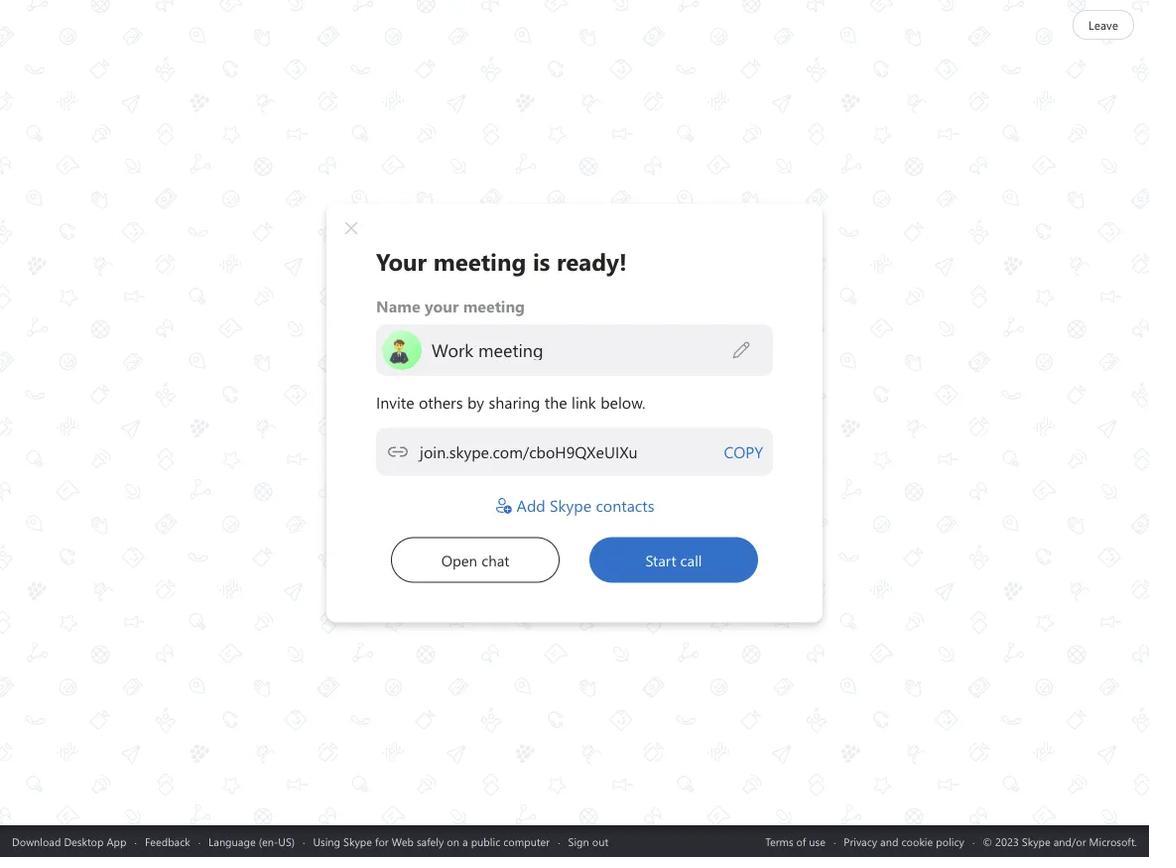 Task type: locate. For each thing, give the bounding box(es) containing it.
(en-
[[259, 834, 278, 849]]

skype
[[343, 834, 372, 849]]

web
[[392, 834, 414, 849]]

on
[[447, 834, 459, 849]]

policy
[[936, 834, 964, 849]]

terms
[[765, 834, 793, 849]]

using skype for web safely on a public computer
[[313, 834, 550, 849]]

app
[[107, 834, 127, 849]]

language (en-us)
[[208, 834, 295, 849]]

for
[[375, 834, 389, 849]]

language
[[208, 834, 256, 849]]

using skype for web safely on a public computer link
[[313, 834, 550, 849]]

out
[[592, 834, 608, 849]]

and
[[880, 834, 898, 849]]

use
[[809, 834, 826, 849]]

privacy and cookie policy
[[844, 834, 964, 849]]

feedback
[[145, 834, 190, 849]]

terms of use
[[765, 834, 826, 849]]

language (en-us) link
[[208, 834, 295, 849]]



Task type: vqa. For each thing, say whether or not it's contained in the screenshot.
"drafting"
no



Task type: describe. For each thing, give the bounding box(es) containing it.
safely
[[417, 834, 444, 849]]

public
[[471, 834, 500, 849]]

Type a meeting name (optional) text field
[[431, 338, 731, 361]]

privacy and cookie policy link
[[844, 834, 964, 849]]

using
[[313, 834, 340, 849]]

sign out
[[568, 834, 608, 849]]

download
[[12, 834, 61, 849]]

of
[[796, 834, 806, 849]]

download desktop app
[[12, 834, 127, 849]]

cookie
[[901, 834, 933, 849]]

sign out link
[[568, 834, 608, 849]]

feedback link
[[145, 834, 190, 849]]

privacy
[[844, 834, 877, 849]]

desktop
[[64, 834, 104, 849]]

terms of use link
[[765, 834, 826, 849]]

download desktop app link
[[12, 834, 127, 849]]

us)
[[278, 834, 295, 849]]

computer
[[503, 834, 550, 849]]

a
[[462, 834, 468, 849]]

sign
[[568, 834, 589, 849]]



